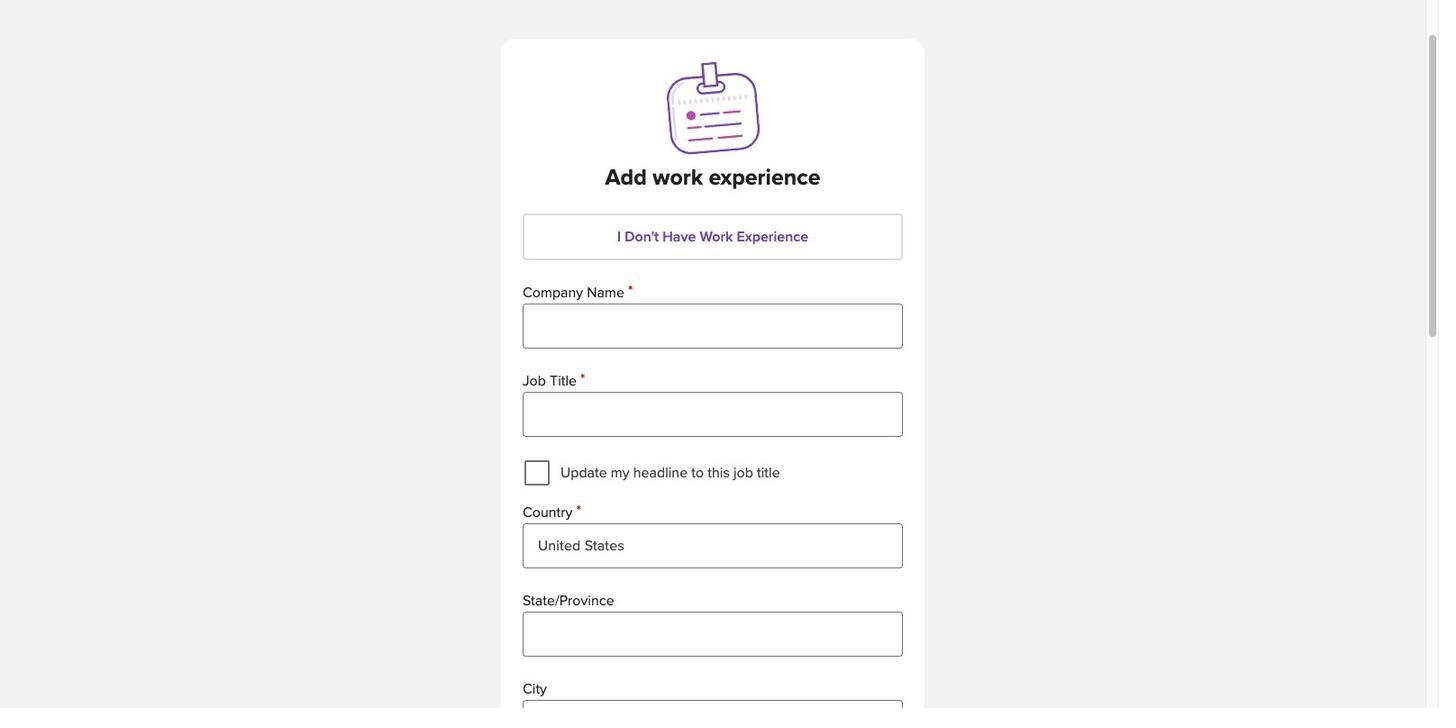 Task type: vqa. For each thing, say whether or not it's contained in the screenshot.
Monster 'IMAGE'
no



Task type: describe. For each thing, give the bounding box(es) containing it.
work
[[653, 164, 703, 191]]

my
[[611, 464, 630, 482]]

experience
[[709, 164, 821, 191]]

have
[[663, 228, 696, 246]]

this
[[708, 464, 730, 482]]

job
[[523, 372, 546, 390]]

add
[[605, 164, 647, 191]]

i
[[618, 228, 621, 246]]

city
[[523, 681, 547, 699]]

job title *
[[523, 371, 586, 390]]

i don't have work experience button
[[523, 214, 903, 261]]

title
[[757, 464, 780, 482]]

* for job title *
[[581, 371, 586, 389]]

state/province
[[523, 592, 615, 610]]

add work experience
[[605, 164, 821, 191]]

* inside country *
[[576, 502, 581, 520]]

Country text field
[[523, 524, 903, 569]]

State/Province text field
[[523, 612, 903, 657]]



Task type: locate. For each thing, give the bounding box(es) containing it.
*
[[628, 282, 633, 300], [581, 371, 586, 389], [576, 502, 581, 520]]

* right "country"
[[576, 502, 581, 520]]

1 vertical spatial *
[[581, 371, 586, 389]]

i don't have work experience
[[618, 228, 809, 246]]

to
[[692, 464, 704, 482]]

* inside job title *
[[581, 371, 586, 389]]

* right name
[[628, 282, 633, 300]]

0 vertical spatial *
[[628, 282, 633, 300]]

country
[[523, 504, 573, 522]]

* inside company name *
[[628, 282, 633, 300]]

update
[[561, 464, 607, 482]]

* for company name *
[[628, 282, 633, 300]]

title
[[550, 372, 577, 390]]

Company Name text field
[[523, 304, 903, 349]]

Job Title text field
[[523, 392, 903, 437]]

company
[[523, 284, 583, 302]]

2 vertical spatial *
[[576, 502, 581, 520]]

company name *
[[523, 282, 633, 302]]

* right title
[[581, 371, 586, 389]]

headline
[[634, 464, 688, 482]]

name
[[587, 284, 625, 302]]

country *
[[523, 502, 581, 522]]

job
[[734, 464, 754, 482]]

experience
[[737, 228, 809, 246]]

don't
[[625, 228, 659, 246]]

work
[[700, 228, 733, 246]]

update my headline to this job title
[[561, 464, 780, 482]]



